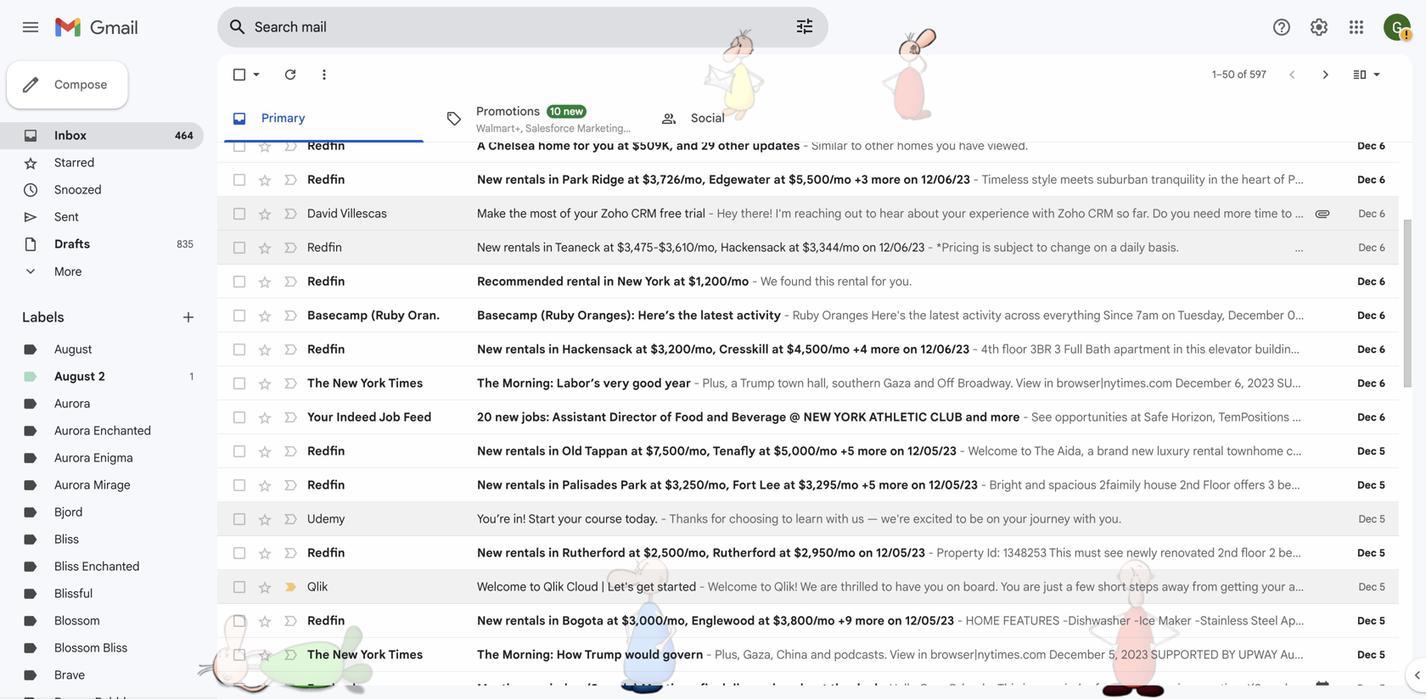 Task type: describe. For each thing, give the bounding box(es) containing it.
in for new rentals in park ridge at $3,726/mo, edgewater at $5,500/mo +3 more on 12/06/23 -
[[548, 172, 559, 187]]

short
[[1098, 580, 1126, 595]]

1 crm from the left
[[631, 206, 657, 221]]

dec 6 for recommended rental in new york at $1,200/mo - we found this rental for you. ‌ ‌ ‌ ‌ ‌ ‌ ‌ ‌ ‌ ‌ ‌ ‌ ‌ ‌ ‌ ‌ ‌ ‌ ‌ ‌ ‌ ‌ ‌ ‌ ‌ ‌ ‌ ‌ ‌ ‌ ‌ ‌ ‌ ‌ ‌ ‌ ‌ ‌ ‌ ‌ ‌ ‌ ‌ ‌ ‌ ‌ ‌ ‌ ‌ ‌ ‌ ‌ ‌ ‌ ‌ ‌ ‌ ‌ ‌ ‌ ‌ ‌ ‌ ‌ ‌ ‌ ‌ ‌ ‌ ‌ ‌ ‌ ‌ ‌ ‌ ‌ ‌ ‌ ‌ ‌ ‌ ‌ ‌ ‌ ‌ ‌
[[1357, 275, 1385, 288]]

1 vertical spatial hackensack
[[562, 342, 632, 357]]

2 vertical spatial for
[[711, 512, 726, 527]]

refresh image
[[282, 66, 299, 83]]

aurora for aurora enigma
[[54, 451, 90, 466]]

to left be
[[956, 512, 967, 527]]

in for new rentals in bogota at $3,000/mo, englewood at $3,800/mo +9 more on 12/05/23 -
[[548, 614, 559, 629]]

the morning: how trump would govern - plus, gaza, china and podcasts. view in browser|nytimes.com december 5, 2023 supported by upway author headshot by david l
[[477, 648, 1426, 663]]

and right up
[[1357, 580, 1377, 595]]

new for new rentals in bogota at $3,000/mo, englewood at $3,800/mo +9 more on 12/05/23 -
[[477, 614, 502, 629]]

at up found
[[789, 240, 799, 255]]

starred
[[54, 155, 94, 170]]

hear
[[880, 206, 904, 221]]

4 ͏‌ from the left
[[1131, 512, 1134, 527]]

you left the 'board.'
[[924, 580, 944, 595]]

course
[[585, 512, 622, 527]]

calendar event image
[[1314, 681, 1331, 698]]

1 vertical spatial have
[[895, 580, 921, 595]]

12 ͏‌ from the left
[[1155, 512, 1158, 527]]

dec for you're in! start your course today. - thanks for choosing to learn with us — we're excited to be on your journey with you. ͏‌ ͏‌ ͏‌ ͏‌ ͏‌ ͏‌ ͏‌ ͏‌ ͏‌ ͏‌ ͏‌ ͏‌ ͏‌ ͏‌ ͏‌ ͏‌ ͏‌ ͏‌ ͏‌ ͏‌ ͏‌ ͏‌ ͏‌ ͏‌ ͏‌ ͏‌ ͏‌ ͏‌ ͏‌ ͏‌ ͏‌ ͏‌ ͏‌ ͏‌ ͏‌ ͏‌ ͏‌
[[1359, 513, 1377, 526]]

far.
[[1132, 206, 1149, 221]]

0 vertical spatial about
[[907, 206, 939, 221]]

new
[[803, 410, 831, 425]]

- right year
[[694, 376, 699, 391]]

at right bogota at the bottom left
[[607, 614, 618, 629]]

2 meeting from the left
[[641, 682, 689, 696]]

1 horizontal spatial have
[[959, 138, 984, 153]]

author
[[1280, 648, 1317, 663]]

to right the subject
[[1036, 240, 1047, 255]]

1 vertical spatial december
[[1049, 648, 1105, 663]]

started
[[657, 580, 696, 595]]

10 ͏‌ from the left
[[1149, 512, 1152, 527]]

at right cresskill in the right of the page
[[772, 342, 784, 357]]

14 ͏‌ from the left
[[1161, 512, 1164, 527]]

redfin for new rentals in teaneck at $3,475-$3,610/mo, hackensack at $3,344/mo on 12/06/23
[[307, 240, 342, 255]]

there!
[[741, 206, 773, 221]]

0 horizontal spatial +5
[[840, 444, 854, 459]]

- right started
[[699, 580, 705, 595]]

and left 29
[[676, 138, 698, 153]]

26 ͏‌ from the left
[[1198, 512, 1201, 527]]

1 vertical spatial you.
[[1099, 512, 1122, 527]]

13 row from the top
[[217, 536, 1399, 570]]

dec for new rentals in hackensack at $3,200/mo, cresskill at $4,500/mo +4 more on 12/06/23 -
[[1357, 343, 1377, 356]]

udemy
[[307, 512, 345, 527]]

main content containing promotions
[[217, 54, 1426, 699]]

sent link
[[54, 210, 79, 225]]

to left qlik!
[[760, 580, 771, 595]]

to right thrilled
[[881, 580, 892, 595]]

at up gaza,
[[758, 614, 770, 629]]

6 for new rentals in teaneck at $3,475-$3,610/mo, hackensack at $3,344/mo on 12/06/23 - *pricing is subject to change on a daily basis. ‌ ‌ ‌ ‌ ‌ ‌ ‌ ‌ ‌ ‌ ‌ ‌ ‌ ‌ ‌ ‌ ‌ ‌ ‌ ‌ ‌ ‌ ‌ ‌ ‌ ‌ ‌ ‌ ‌ ‌ ‌ ‌ ‌ ‌ ‌ ‌ ‌ ‌ ‌ ‌ ‌ ‌ ‌ ‌ ‌ ‌ ‌ ‌ ‌ ‌ ‌ ‌ ‌ ‌ ‌ ‌ ‌ ‌ ‌ ‌ ‌ ‌ ‌ ‌ ‌ ‌ ‌ ‌ ‌ ‌ ‌ ‌ ‌ ‌ ‌ ‌ ‌
[[1380, 241, 1385, 254]]

1 welcome from the left
[[477, 580, 526, 595]]

i'm
[[776, 206, 791, 221]]

row containing udemy
[[217, 503, 1399, 536]]

at right tappan
[[631, 444, 643, 459]]

at right ridge
[[627, 172, 639, 187]]

15 row from the top
[[217, 604, 1399, 638]]

0 vertical spatial we
[[761, 274, 777, 289]]

on right +9
[[888, 614, 902, 629]]

august 2
[[54, 369, 105, 384]]

dec 5 for new rentals in palisades park at $3,250/mo, fort lee at $3,295/mo +5 more on 12/05/23 -
[[1357, 479, 1385, 492]]

learn
[[796, 512, 823, 527]]

1 meeting from the left
[[477, 682, 524, 696]]

dec 6 for the morning: labor's very good year - plus, a trump town hall, southern gaza and off broadway. view in browser|nytimes.com december 6, 2023 supported by amazon aut
[[1357, 377, 1385, 390]]

50
[[1222, 68, 1235, 81]]

plus, for plus, a trump town hall, southern gaza and off broadway. view in browser|nytimes.com december 6, 2023 supported by amazon aut
[[702, 376, 728, 391]]

inbox link
[[54, 128, 87, 143]]

0 horizontal spatial park
[[562, 172, 588, 187]]

august for august 2
[[54, 369, 95, 384]]

compose
[[54, 77, 107, 92]]

0 vertical spatial hackensack
[[721, 240, 786, 255]]

to right time
[[1281, 206, 1292, 221]]

to right out
[[866, 206, 877, 221]]

old
[[562, 444, 582, 459]]

to left cloud
[[530, 580, 541, 595]]

aurora mirage
[[54, 478, 131, 493]]

beverage
[[731, 410, 786, 425]]

$7,500/mo,
[[646, 444, 710, 459]]

8 ͏‌ from the left
[[1143, 512, 1146, 527]]

redfin for new rentals in hackensack at $3,200/mo, cresskill at $4,500/mo +4 more on 12/06/23
[[307, 342, 345, 357]]

1 vertical spatial 2023
[[1121, 648, 1148, 663]]

1 other from the left
[[718, 138, 750, 153]]

—
[[867, 512, 878, 527]]

35 ͏‌ from the left
[[1225, 512, 1228, 527]]

2 rutherford from the left
[[713, 546, 776, 561]]

2 vertical spatial bliss
[[103, 641, 128, 656]]

12/05/23 down the we're
[[876, 546, 925, 561]]

aut
[[1411, 376, 1426, 391]]

and right food
[[706, 410, 728, 425]]

and left off at the right
[[914, 376, 934, 391]]

york
[[834, 410, 866, 425]]

2 zoho from the left
[[1058, 206, 1085, 221]]

aurora for aurora mirage
[[54, 478, 90, 493]]

dec for new rentals in park ridge at $3,726/mo, edgewater at $5,500/mo +3 more on 12/06/23 -
[[1357, 174, 1377, 186]]

12/05/23 up excited at the bottom right
[[929, 478, 978, 493]]

- right activity
[[784, 308, 790, 323]]

1 for 1 50 of 597
[[1212, 68, 1216, 81]]

2 crm from the left
[[1088, 206, 1114, 221]]

6 for recommended rental in new york at $1,200/mo - we found this rental for you. ‌ ‌ ‌ ‌ ‌ ‌ ‌ ‌ ‌ ‌ ‌ ‌ ‌ ‌ ‌ ‌ ‌ ‌ ‌ ‌ ‌ ‌ ‌ ‌ ‌ ‌ ‌ ‌ ‌ ‌ ‌ ‌ ‌ ‌ ‌ ‌ ‌ ‌ ‌ ‌ ‌ ‌ ‌ ‌ ‌ ‌ ‌ ‌ ‌ ‌ ‌ ‌ ‌ ‌ ‌ ‌ ‌ ‌ ‌ ‌ ‌ ‌ ‌ ‌ ‌ ‌ ‌ ‌ ‌ ‌ ‌ ‌ ‌ ‌ ‌ ‌ ‌ ‌ ‌ ‌ ‌ ‌ ‌ ‌ ‌ ‌
[[1379, 275, 1385, 288]]

august link
[[54, 342, 92, 357]]

at right "lee"
[[783, 478, 795, 493]]

upway
[[1238, 648, 1278, 663]]

dec 5 for you're in! start your course today. - thanks for choosing to learn with us — we're excited to be on your journey with you. ͏‌ ͏‌ ͏‌ ͏‌ ͏‌ ͏‌ ͏‌ ͏‌ ͏‌ ͏‌ ͏‌ ͏‌ ͏‌ ͏‌ ͏‌ ͏‌ ͏‌ ͏‌ ͏‌ ͏‌ ͏‌ ͏‌ ͏‌ ͏‌ ͏‌ ͏‌ ͏‌ ͏‌ ͏‌ ͏‌ ͏‌ ͏‌ ͏‌ ͏‌ ͏‌ ͏‌ ͏‌
[[1359, 513, 1385, 526]]

updates
[[753, 138, 800, 153]]

support image
[[1272, 17, 1292, 37]]

bjord link
[[54, 505, 83, 520]]

recommended rental in new york at $1,200/mo - we found this rental for you. ‌ ‌ ‌ ‌ ‌ ‌ ‌ ‌ ‌ ‌ ‌ ‌ ‌ ‌ ‌ ‌ ‌ ‌ ‌ ‌ ‌ ‌ ‌ ‌ ‌ ‌ ‌ ‌ ‌ ‌ ‌ ‌ ‌ ‌ ‌ ‌ ‌ ‌ ‌ ‌ ‌ ‌ ‌ ‌ ‌ ‌ ‌ ‌ ‌ ‌ ‌ ‌ ‌ ‌ ‌ ‌ ‌ ‌ ‌ ‌ ‌ ‌ ‌ ‌ ‌ ‌ ‌ ‌ ‌ ‌ ‌ ‌ ‌ ‌ ‌ ‌ ‌ ‌ ‌ ‌ ‌ ‌ ‌ ‌ ‌ ‌
[[477, 274, 1174, 289]]

at down updates
[[774, 172, 786, 187]]

your up "teaneck"
[[574, 206, 598, 221]]

- up broadway.
[[973, 342, 978, 357]]

2 ͏‌ from the left
[[1125, 512, 1128, 527]]

in right broadway.
[[1044, 376, 1053, 391]]

3 ͏‌ from the left
[[1128, 512, 1131, 527]]

19 ͏‌ from the left
[[1176, 512, 1179, 527]]

13 ͏‌ from the left
[[1158, 512, 1161, 527]]

amazon
[[1365, 376, 1408, 391]]

15 ͏‌ from the left
[[1164, 512, 1167, 527]]

8 row from the top
[[217, 367, 1426, 401]]

5 for new rentals in rutherford at $2,500/mo, rutherford at $2,950/mo on 12/05/23 -
[[1379, 547, 1385, 560]]

2 vertical spatial a
[[1066, 580, 1073, 595]]

5,
[[1108, 648, 1118, 663]]

|
[[601, 580, 605, 595]]

most
[[530, 206, 557, 221]]

2 horizontal spatial the
[[830, 682, 850, 696]]

rentals for bogota
[[505, 614, 545, 629]]

make
[[477, 206, 506, 221]]

the up freshsales
[[307, 648, 329, 663]]

at down $3,610/mo,
[[673, 274, 685, 289]]

6 for 20 new jobs: assistant director of food and beverage @ new york athletic club and more -
[[1379, 411, 1385, 424]]

new for new rentals in old tappan at $7,500/mo, tenafly at $5,000/mo +5 more on 12/05/23 -
[[477, 444, 502, 459]]

0 horizontal spatial about
[[793, 682, 827, 696]]

new rentals in bogota at $3,000/mo, englewood at $3,800/mo +9 more on 12/05/23 -
[[477, 614, 966, 629]]

few
[[1075, 580, 1095, 595]]

25 ͏‌ from the left
[[1195, 512, 1198, 527]]

your right start
[[558, 512, 582, 527]]

the left the how
[[477, 648, 499, 663]]

on right change at the right of the page
[[1094, 240, 1107, 255]]

gmail image
[[54, 10, 147, 44]]

at down the today.
[[628, 546, 640, 561]]

2 welcome from the left
[[708, 580, 757, 595]]

5 for new rentals in palisades park at $3,250/mo, fort lee at $3,295/mo +5 more on 12/05/23 -
[[1379, 479, 1385, 492]]

chelsea
[[488, 138, 535, 153]]

17 ͏‌ from the left
[[1170, 512, 1173, 527]]

director
[[609, 410, 657, 425]]

feed
[[403, 410, 432, 425]]

row containing freshsales
[[217, 672, 1399, 699]]

16 row from the top
[[217, 638, 1426, 672]]

redfin for new rentals in bogota at $3,000/mo, englewood at $3,800/mo +9 more on 12/05/23
[[307, 614, 345, 629]]

up
[[1340, 580, 1353, 595]]

2 row from the top
[[217, 163, 1399, 197]]

main menu image
[[20, 17, 41, 37]]

govern
[[663, 648, 703, 663]]

and right china
[[811, 648, 831, 663]]

blossom bliss
[[54, 641, 128, 656]]

1 horizontal spatial with
[[1032, 206, 1055, 221]]

row containing qlik
[[217, 570, 1426, 604]]

running.
[[1380, 580, 1424, 595]]

labels navigation
[[0, 54, 217, 699]]

1 horizontal spatial by
[[1348, 376, 1362, 391]]

1 redfin from the top
[[307, 138, 345, 153]]

dec for the morning: labor's very good year - plus, a trump town hall, southern gaza and off broadway. view in browser|nytimes.com december 6, 2023 supported by amazon aut
[[1357, 377, 1377, 390]]

snoozed
[[54, 182, 102, 197]]

older image
[[1317, 66, 1334, 83]]

let's
[[608, 580, 633, 595]]

- left final
[[692, 682, 697, 696]]

primary tab
[[217, 95, 430, 143]]

10 new
[[550, 105, 583, 118]]

0 horizontal spatial of
[[560, 206, 571, 221]]

aurora for aurora link
[[54, 396, 90, 411]]

the morning: labor's very good year - plus, a trump town hall, southern gaza and off broadway. view in browser|nytimes.com december 6, 2023 supported by amazon aut
[[477, 376, 1426, 391]]

1 vertical spatial 12/06/23
[[879, 240, 925, 255]]

your left journey
[[1003, 512, 1027, 527]]

dec 6 for new rentals in teaneck at $3,475-$3,610/mo, hackensack at $3,344/mo on 12/06/23 - *pricing is subject to change on a daily basis. ‌ ‌ ‌ ‌ ‌ ‌ ‌ ‌ ‌ ‌ ‌ ‌ ‌ ‌ ‌ ‌ ‌ ‌ ‌ ‌ ‌ ‌ ‌ ‌ ‌ ‌ ‌ ‌ ‌ ‌ ‌ ‌ ‌ ‌ ‌ ‌ ‌ ‌ ‌ ‌ ‌ ‌ ‌ ‌ ‌ ‌ ‌ ‌ ‌ ‌ ‌ ‌ ‌ ‌ ‌ ‌ ‌ ‌ ‌ ‌ ‌ ‌ ‌ ‌ ‌ ‌ ‌ ‌ ‌ ‌ ‌ ‌ ‌ ‌ ‌ ‌ ‌
[[1359, 241, 1385, 254]]

1 horizontal spatial of
[[660, 410, 672, 425]]

labor's
[[557, 376, 600, 391]]

headshot
[[1320, 648, 1372, 663]]

5 for welcome to qlik cloud | let's get started - welcome to qlik! we are thrilled to have you on board. you are just a few short steps away from getting your analytics up and running. 
[[1380, 581, 1385, 594]]

on up thrilled
[[859, 546, 873, 561]]

dec for new rentals in old tappan at $7,500/mo, tenafly at $5,000/mo +5 more on 12/05/23 -
[[1357, 445, 1377, 458]]

on down out
[[863, 240, 876, 255]]

dec for new rentals in palisades park at $3,250/mo, fort lee at $3,295/mo +5 more on 12/05/23 -
[[1357, 479, 1377, 492]]

0 vertical spatial for
[[573, 138, 590, 153]]

12/05/23 down club
[[907, 444, 957, 459]]

2 horizontal spatial with
[[1073, 512, 1096, 527]]

2 rental from the left
[[838, 274, 868, 289]]

redfin for new rentals in palisades park at $3,250/mo, fort lee at $3,295/mo +5 more on 12/05/23
[[307, 478, 345, 493]]

mirage
[[93, 478, 131, 493]]

835
[[177, 238, 194, 251]]

2
[[98, 369, 105, 384]]

- up activity
[[752, 274, 758, 289]]

by
[[1375, 648, 1389, 663]]

in for new rentals in palisades park at $3,250/mo, fort lee at $3,295/mo +5 more on 12/05/23 -
[[548, 478, 559, 493]]

12/05/23 down welcome to qlik cloud | let's get started - welcome to qlik! we are thrilled to have you on board. you are just a few short steps away from getting your analytics up and running. at bottom
[[905, 614, 954, 629]]

in for recommended rental in new york at $1,200/mo - we found this rental for you. ‌ ‌ ‌ ‌ ‌ ‌ ‌ ‌ ‌ ‌ ‌ ‌ ‌ ‌ ‌ ‌ ‌ ‌ ‌ ‌ ‌ ‌ ‌ ‌ ‌ ‌ ‌ ‌ ‌ ‌ ‌ ‌ ‌ ‌ ‌ ‌ ‌ ‌ ‌ ‌ ‌ ‌ ‌ ‌ ‌ ‌ ‌ ‌ ‌ ‌ ‌ ‌ ‌ ‌ ‌ ‌ ‌ ‌ ‌ ‌ ‌ ‌ ‌ ‌ ‌ ‌ ‌ ‌ ‌ ‌ ‌ ‌ ‌ ‌ ‌ ‌ ‌ ‌ ‌ ‌ ‌ ‌ ‌ ‌ ‌ ‌
[[603, 274, 614, 289]]

- down excited at the bottom right
[[928, 546, 934, 561]]

more left time
[[1224, 206, 1251, 221]]

basecamp for basecamp (ruby oran.
[[307, 308, 368, 323]]

at left "$3,475-"
[[603, 240, 614, 255]]

2 horizontal spatial a
[[1110, 240, 1117, 255]]

dec 5 for new rentals in rutherford at $2,500/mo, rutherford at $2,950/mo on 12/05/23 -
[[1357, 547, 1385, 560]]

0 horizontal spatial david
[[307, 206, 338, 221]]

16 ͏‌ from the left
[[1167, 512, 1170, 527]]

- left the "*pricing" in the top of the page
[[928, 240, 933, 255]]

more down broadway.
[[990, 410, 1020, 425]]

more right +3 in the right of the page
[[871, 172, 901, 187]]

- left similar
[[803, 138, 808, 153]]

here's
[[638, 308, 675, 323]]

10 row from the top
[[217, 435, 1399, 469]]

search mail image
[[222, 12, 253, 42]]

- right deal
[[881, 682, 886, 696]]

0 vertical spatial 12/06/23
[[921, 172, 970, 187]]

to right similar
[[851, 138, 862, 153]]

5 ͏‌ from the left
[[1134, 512, 1137, 527]]

redfin for new rentals in rutherford at $2,500/mo, rutherford at $2,950/mo on 12/05/23
[[307, 546, 345, 561]]

bliss enchanted link
[[54, 559, 140, 574]]

0 vertical spatial view
[[1016, 376, 1041, 391]]

hall,
[[807, 376, 829, 391]]

viewed.
[[988, 138, 1028, 153]]

in right podcasts.
[[918, 648, 927, 663]]

dec for new rentals in teaneck at $3,475-$3,610/mo, hackensack at $3,344/mo on 12/06/23 - *pricing is subject to change on a daily basis. ‌ ‌ ‌ ‌ ‌ ‌ ‌ ‌ ‌ ‌ ‌ ‌ ‌ ‌ ‌ ‌ ‌ ‌ ‌ ‌ ‌ ‌ ‌ ‌ ‌ ‌ ‌ ‌ ‌ ‌ ‌ ‌ ‌ ‌ ‌ ‌ ‌ ‌ ‌ ‌ ‌ ‌ ‌ ‌ ‌ ‌ ‌ ‌ ‌ ‌ ‌ ‌ ‌ ‌ ‌ ‌ ‌ ‌ ‌ ‌ ‌ ‌ ‌ ‌ ‌ ‌ ‌ ‌ ‌ ‌ ‌ ‌ ‌ ‌ ‌ ‌ ‌
[[1359, 241, 1377, 254]]

more right +9
[[855, 614, 885, 629]]

- up experience
[[973, 172, 979, 187]]

in for new rentals in teaneck at $3,475-$3,610/mo, hackensack at $3,344/mo on 12/06/23 - *pricing is subject to change on a daily basis. ‌ ‌ ‌ ‌ ‌ ‌ ‌ ‌ ‌ ‌ ‌ ‌ ‌ ‌ ‌ ‌ ‌ ‌ ‌ ‌ ‌ ‌ ‌ ‌ ‌ ‌ ‌ ‌ ‌ ‌ ‌ ‌ ‌ ‌ ‌ ‌ ‌ ‌ ‌ ‌ ‌ ‌ ‌ ‌ ‌ ‌ ‌ ‌ ‌ ‌ ‌ ‌ ‌ ‌ ‌ ‌ ‌ ‌ ‌ ‌ ‌ ‌ ‌ ‌ ‌ ‌ ‌ ‌ ‌ ‌ ‌ ‌ ‌ ‌ ‌ ‌ ‌
[[543, 240, 553, 255]]

more right +4
[[870, 342, 900, 357]]

on down athletic
[[890, 444, 904, 459]]

change
[[1050, 240, 1091, 255]]

more
[[54, 264, 82, 279]]

snoozed link
[[54, 182, 102, 197]]

on right be
[[986, 512, 1000, 527]]

new for new rentals in hackensack at $3,200/mo, cresskill at $4,500/mo +4 more on 12/06/23 -
[[477, 342, 502, 357]]

redfin for new rentals in park ridge at $3,726/mo, edgewater at $5,500/mo +3 more on 12/06/23
[[307, 172, 345, 187]]

time
[[1254, 206, 1278, 221]]

trial
[[685, 206, 705, 221]]

dec 6 for new rentals in hackensack at $3,200/mo, cresskill at $4,500/mo +4 more on 12/06/23 -
[[1357, 343, 1385, 356]]

basecamp (ruby oran.
[[307, 308, 440, 323]]

(ruby for oranges):
[[541, 308, 575, 323]]

qlik!
[[774, 580, 798, 595]]

- up be
[[981, 478, 986, 493]]

l
[[1425, 648, 1426, 663]]

at up the today.
[[650, 478, 662, 493]]

make the most of your zoho crm free trial - hey there! i'm reaching out to hear about your experience with zoho crm so far. do you need more time to explore our software? ple
[[477, 206, 1426, 221]]

11 row from the top
[[217, 469, 1399, 503]]

plus, for plus, gaza, china and podcasts. view in browser|nytimes.com december 5, 2023 supported by upway author headshot by david l
[[715, 648, 740, 663]]

dec for new rentals in bogota at $3,000/mo, englewood at $3,800/mo +9 more on 12/05/23 -
[[1357, 615, 1377, 628]]

on down 'homes'
[[904, 172, 918, 187]]

0 vertical spatial of
[[1237, 68, 1247, 81]]

job
[[379, 410, 400, 425]]

1 are from the left
[[820, 580, 838, 595]]

$1,200/mo
[[688, 274, 749, 289]]

you right do
[[1171, 206, 1190, 221]]

advanced search options image
[[788, 9, 822, 43]]

0 vertical spatial york
[[645, 274, 670, 289]]

software?
[[1359, 206, 1412, 221]]

on up gaza
[[903, 342, 917, 357]]

- right "govern"
[[706, 648, 712, 663]]

1 times from the top
[[388, 376, 423, 391]]

need
[[1193, 206, 1221, 221]]

0 vertical spatial supported
[[1277, 376, 1345, 391]]

new rentals in old tappan at $7,500/mo, tenafly at $5,000/mo +5 more on 12/05/23 -
[[477, 444, 968, 459]]

you up ridge
[[593, 138, 614, 153]]

we're
[[881, 512, 910, 527]]

blossom link
[[54, 614, 100, 629]]

- down club
[[960, 444, 965, 459]]

choosing
[[729, 512, 779, 527]]

+4
[[853, 342, 867, 357]]

year
[[665, 376, 691, 391]]

tenafly
[[713, 444, 756, 459]]

at up qlik!
[[779, 546, 791, 561]]

rentals for old
[[505, 444, 545, 459]]

$3,344/mo
[[803, 240, 859, 255]]

in for new rentals in rutherford at $2,500/mo, rutherford at $2,950/mo on 12/05/23 -
[[548, 546, 559, 561]]

on left the 'board.'
[[947, 580, 960, 595]]

23 ͏‌ from the left
[[1188, 512, 1192, 527]]

indeed
[[336, 410, 376, 425]]



Task type: locate. For each thing, give the bounding box(es) containing it.
a down the new rentals in hackensack at $3,200/mo, cresskill at $4,500/mo +4 more on 12/06/23 -
[[731, 376, 738, 391]]

1
[[1212, 68, 1216, 81], [190, 371, 194, 383]]

row containing david villescas
[[217, 197, 1426, 231]]

2 august from the top
[[54, 369, 95, 384]]

main content
[[217, 54, 1426, 699]]

your up the "*pricing" in the top of the page
[[942, 206, 966, 221]]

6 for basecamp (ruby oranges): here's the latest activity -
[[1379, 309, 1385, 322]]

this
[[815, 274, 834, 289]]

0 horizontal spatial supported
[[1151, 648, 1219, 663]]

-
[[803, 138, 808, 153], [973, 172, 979, 187], [708, 206, 714, 221], [928, 240, 933, 255], [752, 274, 758, 289], [784, 308, 790, 323], [973, 342, 978, 357], [694, 376, 699, 391], [1023, 410, 1028, 425], [960, 444, 965, 459], [981, 478, 986, 493], [661, 512, 666, 527], [928, 546, 934, 561], [699, 580, 705, 595], [957, 614, 963, 629], [706, 648, 712, 663], [692, 682, 697, 696], [881, 682, 886, 696]]

qlik left cloud
[[543, 580, 564, 595]]

dec 5 for new rentals in bogota at $3,000/mo, englewood at $3,800/mo +9 more on 12/05/23 -
[[1357, 615, 1385, 628]]

1 for 1
[[190, 371, 194, 383]]

(ruby for oran.
[[371, 308, 405, 323]]

3 redfin from the top
[[307, 240, 342, 255]]

thrilled
[[841, 580, 878, 595]]

5 redfin from the top
[[307, 342, 345, 357]]

basecamp (ruby oranges): here's the latest activity -
[[477, 308, 793, 323]]

1 vertical spatial for
[[871, 274, 886, 289]]

1 vertical spatial david
[[1392, 648, 1422, 663]]

rutherford up |
[[562, 546, 625, 561]]

11 ͏‌ from the left
[[1152, 512, 1155, 527]]

597
[[1250, 68, 1266, 81]]

0 horizontal spatial welcome
[[477, 580, 526, 595]]

new rentals in teaneck at $3,475-$3,610/mo, hackensack at $3,344/mo on 12/06/23 - *pricing is subject to change on a daily basis. ‌ ‌ ‌ ‌ ‌ ‌ ‌ ‌ ‌ ‌ ‌ ‌ ‌ ‌ ‌ ‌ ‌ ‌ ‌ ‌ ‌ ‌ ‌ ‌ ‌ ‌ ‌ ‌ ‌ ‌ ‌ ‌ ‌ ‌ ‌ ‌ ‌ ‌ ‌ ‌ ‌ ‌ ‌ ‌ ‌ ‌ ‌ ‌ ‌ ‌ ‌ ‌ ‌ ‌ ‌ ‌ ‌ ‌ ‌ ‌ ‌ ‌ ‌ ‌ ‌ ‌ ‌ ‌ ‌ ‌ ‌ ‌ ‌ ‌ ‌ ‌ ‌
[[477, 240, 1413, 255]]

5 for new rentals in bogota at $3,000/mo, englewood at $3,800/mo +9 more on 12/05/23 -
[[1379, 615, 1385, 628]]

rental down "teaneck"
[[567, 274, 600, 289]]

2 (ruby from the left
[[541, 308, 575, 323]]

brave link
[[54, 668, 85, 683]]

we right qlik!
[[800, 580, 817, 595]]

fort
[[733, 478, 756, 493]]

0 vertical spatial morning:
[[502, 376, 554, 391]]

2 times from the top
[[388, 648, 423, 663]]

new for new rentals in rutherford at $2,500/mo, rutherford at $2,950/mo on 12/05/23 -
[[477, 546, 502, 561]]

18 ͏‌ from the left
[[1173, 512, 1176, 527]]

welcome up englewood on the bottom of page
[[708, 580, 757, 595]]

4 row from the top
[[217, 231, 1413, 265]]

9 ͏‌ from the left
[[1146, 512, 1149, 527]]

you.
[[890, 274, 912, 289], [1099, 512, 1122, 527]]

6,
[[1235, 376, 1244, 391]]

journey
[[1030, 512, 1070, 527]]

7 ͏‌ from the left
[[1140, 512, 1143, 527]]

dec 6 for basecamp (ruby oranges): here's the latest activity -
[[1357, 309, 1385, 322]]

0 vertical spatial august
[[54, 342, 92, 357]]

24 ͏‌ from the left
[[1192, 512, 1195, 527]]

1 zoho from the left
[[601, 206, 628, 221]]

morning: for how
[[502, 648, 554, 663]]

excited
[[913, 512, 953, 527]]

china
[[776, 648, 808, 663]]

row up new
[[217, 367, 1426, 401]]

6 row from the top
[[217, 299, 1399, 333]]

1 vertical spatial trump
[[585, 648, 622, 663]]

$3,200/mo,
[[650, 342, 716, 357]]

new for new rentals in teaneck at $3,475-$3,610/mo, hackensack at $3,344/mo on 12/06/23 - *pricing is subject to change on a daily basis. ‌ ‌ ‌ ‌ ‌ ‌ ‌ ‌ ‌ ‌ ‌ ‌ ‌ ‌ ‌ ‌ ‌ ‌ ‌ ‌ ‌ ‌ ‌ ‌ ‌ ‌ ‌ ‌ ‌ ‌ ‌ ‌ ‌ ‌ ‌ ‌ ‌ ‌ ‌ ‌ ‌ ‌ ‌ ‌ ‌ ‌ ‌ ‌ ‌ ‌ ‌ ‌ ‌ ‌ ‌ ‌ ‌ ‌ ‌ ‌ ‌ ‌ ‌ ‌ ‌ ‌ ‌ ‌ ‌ ‌ ‌ ‌ ‌ ‌ ‌ ‌ ‌
[[477, 240, 501, 255]]

0 horizontal spatial qlik
[[307, 580, 328, 595]]

labels heading
[[22, 309, 180, 326]]

None checkbox
[[231, 138, 248, 154], [231, 239, 248, 256], [231, 273, 248, 290], [231, 375, 248, 392], [231, 409, 248, 426], [231, 579, 248, 596], [231, 613, 248, 630], [231, 647, 248, 664], [231, 681, 248, 698], [231, 138, 248, 154], [231, 239, 248, 256], [231, 273, 248, 290], [231, 375, 248, 392], [231, 409, 248, 426], [231, 579, 248, 596], [231, 613, 248, 630], [231, 647, 248, 664], [231, 681, 248, 698]]

None search field
[[217, 7, 828, 48]]

meeting
[[477, 682, 524, 696], [641, 682, 689, 696]]

$3,800/mo
[[773, 614, 835, 629]]

0 horizontal spatial trump
[[585, 648, 622, 663]]

$3,726/mo,
[[642, 172, 706, 187]]

about right hear
[[907, 206, 939, 221]]

supported right 6,
[[1277, 376, 1345, 391]]

3 row from the top
[[217, 197, 1426, 231]]

assistant
[[552, 410, 606, 425]]

1 horizontal spatial browser|nytimes.com
[[1057, 376, 1172, 391]]

0 vertical spatial the
[[509, 206, 527, 221]]

redfin for recommended rental in new york at $1,200/mo
[[307, 274, 345, 289]]

1 vertical spatial blossom
[[54, 641, 100, 656]]

be
[[970, 512, 983, 527]]

0 horizontal spatial the
[[509, 206, 527, 221]]

you right 'homes'
[[936, 138, 956, 153]]

0 horizontal spatial basecamp
[[307, 308, 368, 323]]

2 morning: from the top
[[502, 648, 554, 663]]

2 qlik from the left
[[543, 580, 564, 595]]

aurora up bjord link
[[54, 478, 90, 493]]

inbox
[[54, 128, 87, 143]]

1 horizontal spatial about
[[907, 206, 939, 221]]

0 vertical spatial have
[[959, 138, 984, 153]]

21 ͏‌ from the left
[[1182, 512, 1185, 527]]

the up 20
[[477, 376, 499, 391]]

bliss
[[54, 532, 79, 547], [54, 559, 79, 574], [103, 641, 128, 656]]

morning: up jobs: on the left bottom of page
[[502, 376, 554, 391]]

new for 10
[[564, 105, 583, 118]]

row down $5,500/mo
[[217, 197, 1426, 231]]

12/06/23 down hear
[[879, 240, 925, 255]]

2 basecamp from the left
[[477, 308, 537, 323]]

blossom
[[54, 614, 100, 629], [54, 641, 100, 656]]

1 horizontal spatial for
[[711, 512, 726, 527]]

0 vertical spatial 2023
[[1247, 376, 1274, 391]]

your right getting
[[1262, 580, 1286, 595]]

1 basecamp from the left
[[307, 308, 368, 323]]

you. right journey
[[1099, 512, 1122, 527]]

activity
[[736, 308, 781, 323]]

22 ͏‌ from the left
[[1185, 512, 1188, 527]]

david left villescas
[[307, 206, 338, 221]]

12/06/23 up off at the right
[[920, 342, 970, 357]]

social
[[691, 111, 725, 126]]

are right you
[[1023, 580, 1041, 595]]

for
[[573, 138, 590, 153], [871, 274, 886, 289], [711, 512, 726, 527]]

0 horizontal spatial meeting
[[477, 682, 524, 696]]

welcome to qlik cloud | let's get started - welcome to qlik! we are thrilled to have you on board. you are just a few short steps away from getting your analytics up and running. 
[[477, 580, 1426, 595]]

7 row from the top
[[217, 333, 1399, 367]]

daily
[[1120, 240, 1145, 255]]

tab list containing promotions
[[217, 95, 1412, 143]]

0 vertical spatial the new york times
[[307, 376, 423, 391]]

rental
[[567, 274, 600, 289], [838, 274, 868, 289]]

meeting left the reminder:
[[477, 682, 524, 696]]

1 horizontal spatial rental
[[838, 274, 868, 289]]

dec for basecamp (ruby oranges): here's the latest activity -
[[1357, 309, 1377, 322]]

of right 50
[[1237, 68, 1247, 81]]

getting
[[1221, 580, 1259, 595]]

rentals up recommended
[[504, 240, 540, 255]]

by left 'amazon'
[[1348, 376, 1362, 391]]

row up learn
[[217, 469, 1399, 503]]

0 horizontal spatial 2023
[[1121, 648, 1148, 663]]

1 vertical spatial browser|nytimes.com
[[930, 648, 1046, 663]]

row up hall,
[[217, 333, 1399, 367]]

reaching
[[794, 206, 842, 221]]

1 rental from the left
[[567, 274, 600, 289]]

0 vertical spatial bliss
[[54, 532, 79, 547]]

2 redfin from the top
[[307, 172, 345, 187]]

1 horizontal spatial we
[[800, 580, 817, 595]]

have right thrilled
[[895, 580, 921, 595]]

row down china
[[217, 672, 1399, 699]]

dec for new rentals in rutherford at $2,500/mo, rutherford at $2,950/mo on 12/05/23 -
[[1357, 547, 1377, 560]]

rentals for palisades
[[505, 478, 545, 493]]

settings image
[[1309, 17, 1329, 37]]

5 for you're in! start your course today. - thanks for choosing to learn with us — we're excited to be on your journey with you. ͏‌ ͏‌ ͏‌ ͏‌ ͏‌ ͏‌ ͏‌ ͏‌ ͏‌ ͏‌ ͏‌ ͏‌ ͏‌ ͏‌ ͏‌ ͏‌ ͏‌ ͏‌ ͏‌ ͏‌ ͏‌ ͏‌ ͏‌ ͏‌ ͏‌ ͏‌ ͏‌ ͏‌ ͏‌ ͏‌ ͏‌ ͏‌ ͏‌ ͏‌ ͏‌ ͏‌ ͏‌
[[1380, 513, 1385, 526]]

2 vertical spatial 12/06/23
[[920, 342, 970, 357]]

rutherford down the choosing
[[713, 546, 776, 561]]

new for 20
[[495, 410, 519, 425]]

6 for the morning: labor's very good year - plus, a trump town hall, southern gaza and off broadway. view in browser|nytimes.com december 6, 2023 supported by amazon aut
[[1379, 377, 1385, 390]]

basecamp for basecamp (ruby oranges): here's the latest activity -
[[477, 308, 537, 323]]

dec 6 for new rentals in park ridge at $3,726/mo, edgewater at $5,500/mo +3 more on 12/06/23 -
[[1357, 174, 1385, 186]]

enchanted for bliss enchanted
[[82, 559, 140, 574]]

august 2 link
[[54, 369, 105, 384]]

0 vertical spatial times
[[388, 376, 423, 391]]

34 ͏‌ from the left
[[1222, 512, 1225, 527]]

oranges):
[[577, 308, 635, 323]]

primary
[[261, 111, 305, 126]]

2 aurora from the top
[[54, 424, 90, 438]]

@
[[789, 410, 800, 425]]

- right trial
[[708, 206, 714, 221]]

1 vertical spatial view
[[890, 648, 915, 663]]

6 ͏‌ from the left
[[1137, 512, 1140, 527]]

new
[[477, 172, 502, 187], [477, 240, 501, 255], [617, 274, 642, 289], [477, 342, 502, 357], [332, 376, 358, 391], [477, 444, 502, 459], [477, 478, 502, 493], [477, 546, 502, 561], [477, 614, 502, 629], [332, 648, 358, 663]]

17 row from the top
[[217, 672, 1399, 699]]

morning: for labor's
[[502, 376, 554, 391]]

toggle split pane mode image
[[1351, 66, 1368, 83]]

6 for new rentals in park ridge at $3,726/mo, edgewater at $5,500/mo +3 more on 12/06/23 -
[[1379, 174, 1385, 186]]

4 aurora from the top
[[54, 478, 90, 493]]

0 horizontal spatial (ruby
[[371, 308, 405, 323]]

homes
[[897, 138, 933, 153]]

1 vertical spatial august
[[54, 369, 95, 384]]

1 inside main content
[[1212, 68, 1216, 81]]

rentals down in!
[[505, 546, 545, 561]]

1 row from the top
[[217, 129, 1399, 163]]

is
[[982, 240, 991, 255]]

0 horizontal spatial we
[[761, 274, 777, 289]]

tab list
[[217, 95, 1412, 143]]

blossom down blossom link
[[54, 641, 100, 656]]

2023 right 6,
[[1247, 376, 1274, 391]]

0 horizontal spatial new
[[495, 410, 519, 425]]

0 vertical spatial blossom
[[54, 614, 100, 629]]

row
[[217, 129, 1399, 163], [217, 163, 1399, 197], [217, 197, 1426, 231], [217, 231, 1413, 265], [217, 265, 1399, 299], [217, 299, 1399, 333], [217, 333, 1399, 367], [217, 367, 1426, 401], [217, 401, 1399, 435], [217, 435, 1399, 469], [217, 469, 1399, 503], [217, 503, 1399, 536], [217, 536, 1399, 570], [217, 570, 1426, 604], [217, 604, 1399, 638], [217, 638, 1426, 672], [217, 672, 1399, 699]]

the up your
[[307, 376, 329, 391]]

us
[[852, 512, 864, 527]]

new inside tab
[[564, 105, 583, 118]]

are left thrilled
[[820, 580, 838, 595]]

row up $5,500/mo
[[217, 129, 1399, 163]]

1 ͏‌ from the left
[[1122, 512, 1125, 527]]

2 the new york times from the top
[[307, 648, 423, 663]]

1 vertical spatial york
[[360, 376, 386, 391]]

0 horizontal spatial with
[[826, 512, 849, 527]]

0 horizontal spatial other
[[718, 138, 750, 153]]

bliss for bliss enchanted
[[54, 559, 79, 574]]

bliss for bliss link
[[54, 532, 79, 547]]

good
[[632, 376, 662, 391]]

would
[[625, 648, 660, 663]]

- right club
[[1023, 410, 1028, 425]]

5 row from the top
[[217, 265, 1399, 299]]

1 vertical spatial plus,
[[715, 648, 740, 663]]

bliss link
[[54, 532, 79, 547]]

2 blossom from the top
[[54, 641, 100, 656]]

1 horizontal spatial (ruby
[[541, 308, 575, 323]]

1 vertical spatial the new york times
[[307, 648, 423, 663]]

final
[[700, 682, 726, 696]]

december left 5,
[[1049, 648, 1105, 663]]

crm
[[631, 206, 657, 221], [1088, 206, 1114, 221]]

aurora down aurora link
[[54, 424, 90, 438]]

promotions
[[476, 104, 540, 119]]

14 row from the top
[[217, 570, 1426, 604]]

1 horizontal spatial december
[[1175, 376, 1232, 391]]

0 vertical spatial december
[[1175, 376, 1232, 391]]

aurora mirage link
[[54, 478, 131, 493]]

1 august from the top
[[54, 342, 92, 357]]

at left $509k, in the top of the page
[[617, 138, 629, 153]]

so
[[1117, 206, 1129, 221]]

0 horizontal spatial have
[[895, 580, 921, 595]]

1 horizontal spatial you.
[[1099, 512, 1122, 527]]

just
[[1044, 580, 1063, 595]]

tab list inside main content
[[217, 95, 1412, 143]]

20 new jobs: assistant director of food and beverage @ new york athletic club and more -
[[477, 410, 1031, 425]]

9 row from the top
[[217, 401, 1399, 435]]

1 horizontal spatial qlik
[[543, 580, 564, 595]]

1 (ruby from the left
[[371, 308, 405, 323]]

york up freshsales
[[360, 648, 386, 663]]

on up excited at the bottom right
[[911, 478, 926, 493]]

new inside row
[[495, 410, 519, 425]]

12 row from the top
[[217, 503, 1399, 536]]

august left 2
[[54, 369, 95, 384]]

explore
[[1295, 206, 1335, 221]]

dec 5 for welcome to qlik cloud | let's get started - welcome to qlik! we are thrilled to have you on board. you are just a few short steps away from getting your analytics up and running. 
[[1359, 581, 1385, 594]]

a left "few"
[[1066, 580, 1073, 595]]

1 horizontal spatial +5
[[862, 478, 876, 493]]

in!
[[513, 512, 526, 527]]

0 horizontal spatial rental
[[567, 274, 600, 289]]

- right the today.
[[661, 512, 666, 527]]

3 aurora from the top
[[54, 451, 90, 466]]

1 horizontal spatial trump
[[740, 376, 775, 391]]

- down welcome to qlik cloud | let's get started - welcome to qlik! we are thrilled to have you on board. you are just a few short steps away from getting your analytics up and running. at bottom
[[957, 614, 963, 629]]

trump right the how
[[585, 648, 622, 663]]

8 redfin from the top
[[307, 546, 345, 561]]

dec 5 for new rentals in old tappan at $7,500/mo, tenafly at $5,000/mo +5 more on 12/05/23 -
[[1357, 445, 1385, 458]]

0 vertical spatial browser|nytimes.com
[[1057, 376, 1172, 391]]

redfin
[[307, 138, 345, 153], [307, 172, 345, 187], [307, 240, 342, 255], [307, 274, 345, 289], [307, 342, 345, 357], [307, 444, 345, 459], [307, 478, 345, 493], [307, 546, 345, 561], [307, 614, 345, 629]]

plus, down the new rentals in hackensack at $3,200/mo, cresskill at $4,500/mo +4 more on 12/06/23 -
[[702, 376, 728, 391]]

1 horizontal spatial view
[[1016, 376, 1041, 391]]

deal
[[853, 682, 878, 696]]

at up good
[[635, 342, 647, 357]]

and right club
[[965, 410, 987, 425]]

4 redfin from the top
[[307, 274, 345, 289]]

1 rutherford from the left
[[562, 546, 625, 561]]

browser|nytimes.com
[[1057, 376, 1172, 391], [930, 648, 1046, 663]]

park
[[562, 172, 588, 187], [620, 478, 647, 493]]

other left 'homes'
[[865, 138, 894, 153]]

29 ͏‌ from the left
[[1207, 512, 1210, 527]]

in left "old"
[[548, 444, 559, 459]]

1 vertical spatial times
[[388, 648, 423, 663]]

9 redfin from the top
[[307, 614, 345, 629]]

more
[[871, 172, 901, 187], [1224, 206, 1251, 221], [870, 342, 900, 357], [990, 410, 1020, 425], [857, 444, 887, 459], [879, 478, 908, 493], [855, 614, 885, 629]]

thanks
[[669, 512, 708, 527]]

aurora for aurora enchanted
[[54, 424, 90, 438]]

dec for 20 new jobs: assistant director of food and beverage @ new york athletic club and more -
[[1357, 411, 1377, 424]]

rentals down recommended
[[505, 342, 545, 357]]

0 horizontal spatial a
[[731, 376, 738, 391]]

bogota
[[562, 614, 604, 629]]

Search mail text field
[[255, 19, 747, 36]]

rentals down jobs: on the left bottom of page
[[505, 444, 545, 459]]

+5 down york
[[840, 444, 854, 459]]

in down start
[[548, 546, 559, 561]]

2 other from the left
[[865, 138, 894, 153]]

august for the august link
[[54, 342, 92, 357]]

social tab
[[647, 95, 861, 143]]

1 horizontal spatial new
[[564, 105, 583, 118]]

1 vertical spatial morning:
[[502, 648, 554, 663]]

$3,000/mo,
[[622, 614, 688, 629]]

1 horizontal spatial other
[[865, 138, 894, 153]]

1 horizontal spatial are
[[1023, 580, 1041, 595]]

1 blossom from the top
[[54, 614, 100, 629]]

in for new rentals in hackensack at $3,200/mo, cresskill at $4,500/mo +4 more on 12/06/23 -
[[548, 342, 559, 357]]

1 the new york times from the top
[[307, 376, 423, 391]]

2 vertical spatial of
[[660, 410, 672, 425]]

dec for welcome to qlik cloud | let's get started - welcome to qlik! we are thrilled to have you on board. you are just a few short steps away from getting your analytics up and running. 
[[1359, 581, 1377, 594]]

32 ͏‌ from the left
[[1216, 512, 1219, 527]]

rentals for teaneck
[[504, 240, 540, 255]]

you're in! start your course today. - thanks for choosing to learn with us — we're excited to be on your journey with you. ͏‌ ͏‌ ͏‌ ͏‌ ͏‌ ͏‌ ͏‌ ͏‌ ͏‌ ͏‌ ͏‌ ͏‌ ͏‌ ͏‌ ͏‌ ͏‌ ͏‌ ͏‌ ͏‌ ͏‌ ͏‌ ͏‌ ͏‌ ͏‌ ͏‌ ͏‌ ͏‌ ͏‌ ͏‌ ͏‌ ͏‌ ͏‌ ͏‌ ͏‌ ͏‌ ͏‌ ͏‌
[[477, 512, 1234, 527]]

20 ͏‌ from the left
[[1179, 512, 1182, 527]]

redfin for new rentals in old tappan at $7,500/mo, tenafly at $5,000/mo +5 more on 12/05/23
[[307, 444, 345, 459]]

discussion
[[729, 682, 790, 696]]

new right 20
[[495, 410, 519, 425]]

1 vertical spatial enchanted
[[82, 559, 140, 574]]

more image
[[316, 66, 333, 83]]

31 ͏‌ from the left
[[1213, 512, 1216, 527]]

has attachment image
[[1314, 205, 1331, 222]]

in left 'palisades'
[[548, 478, 559, 493]]

similar
[[811, 138, 848, 153]]

enchanted
[[93, 424, 151, 438], [82, 559, 140, 574]]

row down the $3,800/mo
[[217, 638, 1426, 672]]

meeting down "govern"
[[641, 682, 689, 696]]

and
[[676, 138, 698, 153], [914, 376, 934, 391], [706, 410, 728, 425], [965, 410, 987, 425], [1357, 580, 1377, 595], [811, 648, 831, 663]]

2 are from the left
[[1023, 580, 1041, 595]]

rentals for rutherford
[[505, 546, 545, 561]]

row containing your indeed job feed
[[217, 401, 1399, 435]]

supported down away
[[1151, 648, 1219, 663]]

0 vertical spatial 1
[[1212, 68, 1216, 81]]

6 redfin from the top
[[307, 444, 345, 459]]

at right tenafly
[[759, 444, 771, 459]]

labels
[[22, 309, 64, 326]]

36 ͏‌ from the left
[[1228, 512, 1231, 527]]

20
[[477, 410, 492, 425]]

in for new rentals in old tappan at $7,500/mo, tenafly at $5,000/mo +5 more on 12/05/23 -
[[548, 444, 559, 459]]

aurora enigma
[[54, 451, 133, 466]]

the left most on the left top
[[509, 206, 527, 221]]

teaneck
[[555, 240, 600, 255]]

5 for new rentals in old tappan at $7,500/mo, tenafly at $5,000/mo +5 more on 12/05/23 -
[[1379, 445, 1385, 458]]

row down $2,950/mo
[[217, 570, 1426, 604]]

with
[[1032, 206, 1055, 221], [826, 512, 849, 527], [1073, 512, 1096, 527]]

rutherford
[[562, 546, 625, 561], [713, 546, 776, 561]]

0 horizontal spatial rutherford
[[562, 546, 625, 561]]

plus, left gaza,
[[715, 648, 740, 663]]

30 ͏‌ from the left
[[1210, 512, 1213, 527]]

start
[[529, 512, 555, 527]]

jobs:
[[522, 410, 549, 425]]

0 horizontal spatial crm
[[631, 206, 657, 221]]

None checkbox
[[231, 66, 248, 83], [231, 171, 248, 188], [231, 205, 248, 222], [231, 307, 248, 324], [231, 341, 248, 358], [231, 443, 248, 460], [231, 477, 248, 494], [231, 511, 248, 528], [231, 545, 248, 562], [231, 66, 248, 83], [231, 171, 248, 188], [231, 205, 248, 222], [231, 307, 248, 324], [231, 341, 248, 358], [231, 443, 248, 460], [231, 477, 248, 494], [231, 511, 248, 528], [231, 545, 248, 562]]

in left "teaneck"
[[543, 240, 553, 255]]

0 vertical spatial plus,
[[702, 376, 728, 391]]

1 horizontal spatial the
[[678, 308, 697, 323]]

1 vertical spatial of
[[560, 206, 571, 221]]

0 horizontal spatial by
[[1222, 648, 1236, 663]]

hackensack down "there!" on the right top of the page
[[721, 240, 786, 255]]

0 horizontal spatial december
[[1049, 648, 1105, 663]]

august up the august 2
[[54, 342, 92, 357]]

*pricing
[[936, 240, 979, 255]]

dec 6 for 20 new jobs: assistant director of food and beverage @ new york athletic club and more -
[[1357, 411, 1385, 424]]

6 for new rentals in hackensack at $3,200/mo, cresskill at $4,500/mo +4 more on 12/06/23 -
[[1379, 343, 1385, 356]]

(sample)
[[586, 682, 638, 696]]

enchanted for aurora enchanted
[[93, 424, 151, 438]]

1 vertical spatial park
[[620, 478, 647, 493]]

0 horizontal spatial hackensack
[[562, 342, 632, 357]]

morning:
[[502, 376, 554, 391], [502, 648, 554, 663]]

rentals for hackensack
[[505, 342, 545, 357]]

0 vertical spatial you.
[[890, 274, 912, 289]]

1 aurora from the top
[[54, 396, 90, 411]]

1 vertical spatial we
[[800, 580, 817, 595]]

blossom for blossom link
[[54, 614, 100, 629]]

hey
[[717, 206, 738, 221]]

we left found
[[761, 274, 777, 289]]

in left bogota at the bottom left
[[548, 614, 559, 629]]

blossom for blossom bliss
[[54, 641, 100, 656]]

33 ͏‌ from the left
[[1219, 512, 1222, 527]]

2 vertical spatial york
[[360, 648, 386, 663]]

1 qlik from the left
[[307, 580, 328, 595]]

1 vertical spatial +5
[[862, 478, 876, 493]]

row containing basecamp (ruby oran.
[[217, 299, 1399, 333]]

0 vertical spatial enchanted
[[93, 424, 151, 438]]

trump left town
[[740, 376, 775, 391]]

28 ͏‌ from the left
[[1204, 512, 1207, 527]]

row down reaching
[[217, 231, 1413, 265]]

to left learn
[[782, 512, 793, 527]]

0 vertical spatial new
[[564, 105, 583, 118]]

have left viewed.
[[959, 138, 984, 153]]

1 horizontal spatial park
[[620, 478, 647, 493]]

new right 10
[[564, 105, 583, 118]]

37 ͏‌ from the left
[[1231, 512, 1234, 527]]

more down york
[[857, 444, 887, 459]]

promotions, 10 new messages, tab
[[432, 95, 646, 143]]

blossom down blissful
[[54, 614, 100, 629]]

1 horizontal spatial supported
[[1277, 376, 1345, 391]]

englewood
[[691, 614, 755, 629]]

hackensack
[[721, 240, 786, 255], [562, 342, 632, 357]]

dec for recommended rental in new york at $1,200/mo - we found this rental for you. ‌ ‌ ‌ ‌ ‌ ‌ ‌ ‌ ‌ ‌ ‌ ‌ ‌ ‌ ‌ ‌ ‌ ‌ ‌ ‌ ‌ ‌ ‌ ‌ ‌ ‌ ‌ ‌ ‌ ‌ ‌ ‌ ‌ ‌ ‌ ‌ ‌ ‌ ‌ ‌ ‌ ‌ ‌ ‌ ‌ ‌ ‌ ‌ ‌ ‌ ‌ ‌ ‌ ‌ ‌ ‌ ‌ ‌ ‌ ‌ ‌ ‌ ‌ ‌ ‌ ‌ ‌ ‌ ‌ ‌ ‌ ‌ ‌ ‌ ‌ ‌ ‌ ‌ ‌ ‌ ‌ ‌ ‌ ‌ ‌ ‌
[[1357, 275, 1377, 288]]

27 ͏‌ from the left
[[1201, 512, 1204, 527]]

1 horizontal spatial hackensack
[[721, 240, 786, 255]]

rentals for park
[[505, 172, 545, 187]]

morning: left the how
[[502, 648, 554, 663]]

bliss enchanted
[[54, 559, 140, 574]]

by
[[1348, 376, 1362, 391], [1222, 648, 1236, 663]]

we
[[761, 274, 777, 289], [800, 580, 817, 595]]

out
[[845, 206, 863, 221]]

a chelsea home for you at $509k, and 29 other updates - similar to other homes you have viewed. ‌ ‌ ‌ ‌ ‌ ‌ ‌ ‌ ‌ ‌ ‌ ‌ ‌ ‌ ‌ ‌ ‌ ‌ ‌ ‌ ‌ ‌ ‌ ‌ ‌ ‌ ‌ ‌ ‌ ‌ ‌ ‌ ‌ ‌ ‌ ‌ ‌ ‌ ‌ ‌ ‌ ‌ ‌ ‌ ‌ ‌ ‌ ‌ ‌ ‌ ‌ ‌ ‌ ‌ ‌ ‌ ‌ ‌ ‌ ‌ ‌ ‌ ‌ ‌ ‌ ‌ ‌ ‌ ‌ ‌ ‌ ‌ ‌ ‌ ‌ ‌ ‌ ‌ ‌ ‌ ‌
[[477, 138, 1275, 153]]

0 horizontal spatial view
[[890, 648, 915, 663]]

david left l
[[1392, 648, 1422, 663]]

2 vertical spatial the
[[830, 682, 850, 696]]

1 inside 'labels' navigation
[[190, 371, 194, 383]]

7 redfin from the top
[[307, 478, 345, 493]]

villescas
[[340, 206, 387, 221]]

tappan
[[585, 444, 628, 459]]

qlik
[[307, 580, 328, 595], [543, 580, 564, 595]]

1 morning: from the top
[[502, 376, 554, 391]]

new for new rentals in palisades park at $3,250/mo, fort lee at $3,295/mo +5 more on 12/05/23 -
[[477, 478, 502, 493]]

meeting reminder: (sample) meeting - final discussion about the deal -
[[477, 682, 889, 696]]

zoho up change at the right of the page
[[1058, 206, 1085, 221]]

welcome down you're
[[477, 580, 526, 595]]

club
[[930, 410, 962, 425]]

more up the we're
[[879, 478, 908, 493]]

new for new rentals in park ridge at $3,726/mo, edgewater at $5,500/mo +3 more on 12/06/23 -
[[477, 172, 502, 187]]



Task type: vqa. For each thing, say whether or not it's contained in the screenshot.


